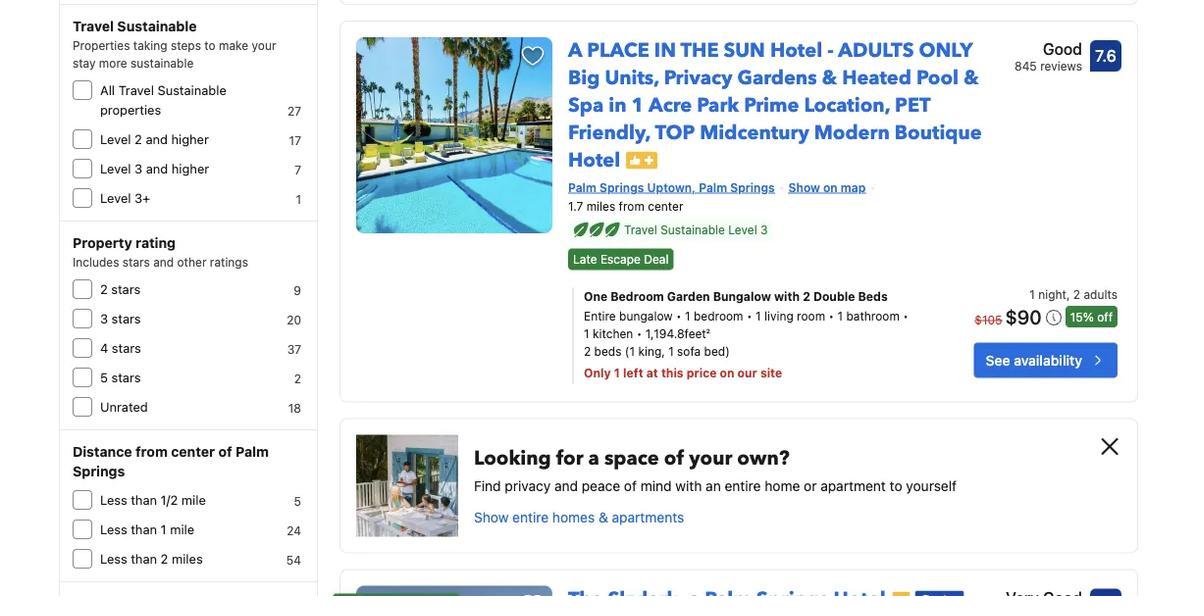 Task type: locate. For each thing, give the bounding box(es) containing it.
bedroom
[[611, 290, 664, 304]]

to left yourself
[[890, 478, 903, 494]]

and down rating
[[153, 255, 174, 269]]

sustainable
[[131, 56, 194, 70]]

level 3 and higher
[[100, 161, 209, 176]]

see availability
[[986, 353, 1083, 369]]

sustainable inside all travel sustainable properties
[[158, 83, 227, 98]]

stars for 4 stars
[[112, 341, 141, 356]]

0 horizontal spatial &
[[599, 510, 608, 526]]

1 vertical spatial from
[[136, 444, 168, 460]]

genius discounts available at this property. image
[[916, 591, 965, 597], [916, 591, 965, 597]]

1 vertical spatial mile
[[170, 523, 194, 537]]

sustainable
[[117, 18, 197, 34], [158, 83, 227, 98], [661, 223, 725, 237]]

& right homes
[[599, 510, 608, 526]]

bed)
[[704, 345, 730, 359]]

0 vertical spatial your
[[252, 38, 276, 52]]

king,
[[638, 345, 665, 359]]

find
[[474, 478, 501, 494]]

stars for 2 stars
[[111, 282, 141, 297]]

0 horizontal spatial from
[[136, 444, 168, 460]]

higher down level 2 and higher
[[172, 161, 209, 176]]

2 vertical spatial less
[[100, 552, 127, 567]]

entire inside button
[[513, 510, 549, 526]]

on left our
[[720, 367, 735, 381]]

1 less from the top
[[100, 493, 127, 508]]

0 horizontal spatial travel
[[73, 18, 114, 34]]

to left make
[[204, 38, 216, 52]]

palm springs uptown, palm springs
[[568, 181, 775, 194]]

sustainable up deal
[[661, 223, 725, 237]]

5
[[100, 371, 108, 385], [294, 495, 301, 508]]

hotel
[[770, 37, 823, 64], [568, 147, 621, 174]]

1 down entire
[[584, 328, 589, 341]]

stars up "3 stars"
[[111, 282, 141, 297]]

0 horizontal spatial with
[[676, 478, 702, 494]]

3 up one bedroom garden bungalow with 2 double beds link
[[761, 223, 768, 237]]

less down less than 1 mile
[[100, 552, 127, 567]]

springs down distance
[[73, 464, 125, 480]]

springs down midcentury
[[731, 181, 775, 194]]

1 left night
[[1030, 288, 1035, 302]]

than up the less than 2 miles
[[131, 523, 157, 537]]

1 vertical spatial your
[[689, 445, 733, 472]]

level left 3+
[[100, 191, 131, 206]]

1 vertical spatial hotel
[[568, 147, 621, 174]]

1 horizontal spatial palm
[[568, 181, 597, 194]]

1 horizontal spatial entire
[[725, 478, 761, 494]]

center up 1/2
[[171, 444, 215, 460]]

stars right 4
[[112, 341, 141, 356]]

from up less than 1/2 mile
[[136, 444, 168, 460]]

entire down privacy
[[513, 510, 549, 526]]

0 vertical spatial 3
[[135, 161, 142, 176]]

springs up 1.7 miles from center
[[600, 181, 644, 194]]

and up level 3 and higher
[[146, 132, 168, 147]]

24
[[287, 524, 301, 538]]

1 right in
[[632, 92, 644, 119]]

a
[[589, 445, 600, 472]]

& inside show entire homes & apartments button
[[599, 510, 608, 526]]

level up bungalow
[[729, 223, 757, 237]]

sustainable down sustainable
[[158, 83, 227, 98]]

1 higher from the top
[[171, 132, 209, 147]]

0 horizontal spatial your
[[252, 38, 276, 52]]

and down for
[[555, 478, 578, 494]]

0 vertical spatial miles
[[587, 200, 616, 213]]

bungalow
[[713, 290, 771, 304]]

from inside distance from center of palm springs
[[136, 444, 168, 460]]

spa
[[568, 92, 604, 119]]

•
[[676, 310, 682, 324], [747, 310, 752, 324], [829, 310, 834, 324], [903, 310, 909, 324], [637, 328, 642, 341]]

site
[[761, 367, 783, 381]]

1 vertical spatial travel
[[118, 83, 154, 98]]

1 horizontal spatial to
[[890, 478, 903, 494]]

1 horizontal spatial springs
[[600, 181, 644, 194]]

a
[[568, 37, 582, 64]]

20
[[287, 313, 301, 327]]

1 vertical spatial miles
[[172, 552, 203, 567]]

0 horizontal spatial show
[[474, 510, 509, 526]]

• down the bungalow
[[637, 328, 642, 341]]

off
[[1098, 310, 1113, 324]]

with inside looking for a space of your own? find privacy and peace of mind with an entire home or apartment to yourself
[[676, 478, 702, 494]]

1 horizontal spatial &
[[822, 65, 837, 92]]

stars
[[123, 255, 150, 269], [111, 282, 141, 297], [112, 312, 141, 326], [112, 341, 141, 356], [111, 371, 141, 385]]

than
[[131, 493, 157, 508], [131, 523, 157, 537], [131, 552, 157, 567]]

pool
[[917, 65, 959, 92]]

1 than from the top
[[131, 493, 157, 508]]

27
[[288, 104, 301, 118]]

entire
[[584, 310, 616, 324]]

1 vertical spatial less
[[100, 523, 127, 537]]

1 horizontal spatial miles
[[587, 200, 616, 213]]

2 than from the top
[[131, 523, 157, 537]]

and inside property rating includes stars and other ratings
[[153, 255, 174, 269]]

0 vertical spatial entire
[[725, 478, 761, 494]]

garden
[[667, 290, 710, 304]]

than left 1/2
[[131, 493, 157, 508]]

show inside button
[[474, 510, 509, 526]]

space
[[605, 445, 659, 472]]

1 vertical spatial 3
[[761, 223, 768, 237]]

stars down rating
[[123, 255, 150, 269]]

0 vertical spatial with
[[774, 290, 800, 304]]

2 vertical spatial 3
[[100, 312, 108, 326]]

1 vertical spatial on
[[720, 367, 735, 381]]

$105
[[975, 314, 1003, 328]]

palm
[[568, 181, 597, 194], [699, 181, 727, 194], [236, 444, 269, 460]]

less up the less than 2 miles
[[100, 523, 127, 537]]

0 horizontal spatial to
[[204, 38, 216, 52]]

level for level 3 and higher
[[100, 161, 131, 176]]

entire right an
[[725, 478, 761, 494]]

to inside looking for a space of your own? find privacy and peace of mind with an entire home or apartment to yourself
[[890, 478, 903, 494]]

center down uptown,
[[648, 200, 684, 213]]

show down find
[[474, 510, 509, 526]]

to inside travel sustainable properties taking steps to make your stay more sustainable
[[204, 38, 216, 52]]

0 horizontal spatial palm
[[236, 444, 269, 460]]

0 vertical spatial higher
[[171, 132, 209, 147]]

than down less than 1 mile
[[131, 552, 157, 567]]

your up an
[[689, 445, 733, 472]]

• right bathroom
[[903, 310, 909, 324]]

0 horizontal spatial springs
[[73, 464, 125, 480]]

sustainable up taking
[[117, 18, 197, 34]]

show on map
[[789, 181, 866, 194]]

5 down 4
[[100, 371, 108, 385]]

2 horizontal spatial travel
[[624, 223, 657, 237]]

1 horizontal spatial travel
[[118, 83, 154, 98]]

3 less from the top
[[100, 552, 127, 567]]

0 vertical spatial less
[[100, 493, 127, 508]]

with left an
[[676, 478, 702, 494]]

reviews
[[1041, 59, 1083, 73]]

0 vertical spatial hotel
[[770, 37, 823, 64]]

2 down less than 1 mile
[[161, 552, 168, 567]]

less up less than 1 mile
[[100, 493, 127, 508]]

less
[[100, 493, 127, 508], [100, 523, 127, 537], [100, 552, 127, 567]]

your right make
[[252, 38, 276, 52]]

2 up 18
[[294, 372, 301, 386]]

your inside travel sustainable properties taking steps to make your stay more sustainable
[[252, 38, 276, 52]]

hotel down 'friendly,'
[[568, 147, 621, 174]]

travel for travel sustainable level 3
[[624, 223, 657, 237]]

this property is part of our preferred plus program. it's committed to providing outstanding service and excellent value. it'll pay us a higher commission if you make a booking. image
[[626, 152, 658, 169], [626, 152, 658, 169]]

2 higher from the top
[[172, 161, 209, 176]]

0 vertical spatial on
[[824, 181, 838, 194]]

springs inside distance from center of palm springs
[[73, 464, 125, 480]]

includes
[[73, 255, 119, 269]]

0 horizontal spatial center
[[171, 444, 215, 460]]

place
[[587, 37, 650, 64]]

sustainable inside travel sustainable properties taking steps to make your stay more sustainable
[[117, 18, 197, 34]]

hotel up gardens
[[770, 37, 823, 64]]

1/2
[[161, 493, 178, 508]]

1 vertical spatial higher
[[172, 161, 209, 176]]

1 horizontal spatial 3
[[135, 161, 142, 176]]

0 horizontal spatial on
[[720, 367, 735, 381]]

miles
[[587, 200, 616, 213], [172, 552, 203, 567]]

prime
[[744, 92, 799, 119]]

0 vertical spatial 5
[[100, 371, 108, 385]]

1 horizontal spatial center
[[648, 200, 684, 213]]

show for show on map
[[789, 181, 820, 194]]

kitchen
[[593, 328, 633, 341]]

3 up 4
[[100, 312, 108, 326]]

from down palm springs uptown, palm springs
[[619, 200, 645, 213]]

stars inside property rating includes stars and other ratings
[[123, 255, 150, 269]]

sustainable for travel sustainable level 3
[[661, 223, 725, 237]]

mind
[[641, 478, 672, 494]]

night
[[1039, 288, 1067, 302]]

miles down less than 1 mile
[[172, 552, 203, 567]]

miles right 1.7
[[587, 200, 616, 213]]

1 vertical spatial than
[[131, 523, 157, 537]]

1 down double
[[838, 310, 843, 324]]

with
[[774, 290, 800, 304], [676, 478, 702, 494]]

properties
[[100, 103, 161, 117]]

deal
[[644, 253, 669, 267]]

see
[[986, 353, 1011, 369]]

1 horizontal spatial show
[[789, 181, 820, 194]]

0 horizontal spatial 5
[[100, 371, 108, 385]]

0 vertical spatial show
[[789, 181, 820, 194]]

1 horizontal spatial hotel
[[770, 37, 823, 64]]

2 vertical spatial travel
[[624, 223, 657, 237]]

than for 1/2
[[131, 493, 157, 508]]

privacy
[[664, 65, 733, 92]]

0 vertical spatial sustainable
[[117, 18, 197, 34]]

1 vertical spatial 5
[[294, 495, 301, 508]]

on left map in the top right of the page
[[824, 181, 838, 194]]

level 3+
[[100, 191, 150, 206]]

stars up the 4 stars
[[112, 312, 141, 326]]

& right pool
[[964, 65, 979, 92]]

with up 'living'
[[774, 290, 800, 304]]

map
[[841, 181, 866, 194]]

1 vertical spatial with
[[676, 478, 702, 494]]

0 vertical spatial center
[[648, 200, 684, 213]]

2
[[135, 132, 142, 147], [100, 282, 108, 297], [1074, 288, 1081, 302], [803, 290, 811, 304], [584, 345, 591, 359], [294, 372, 301, 386], [161, 552, 168, 567]]

4
[[100, 341, 108, 356]]

travel inside travel sustainable properties taking steps to make your stay more sustainable
[[73, 18, 114, 34]]

looking for a space of your own? find privacy and peace of mind with an entire home or apartment to yourself
[[474, 445, 957, 494]]

level
[[100, 132, 131, 147], [100, 161, 131, 176], [100, 191, 131, 206], [729, 223, 757, 237]]

0 vertical spatial from
[[619, 200, 645, 213]]

less than 1/2 mile
[[100, 493, 206, 508]]

2 less from the top
[[100, 523, 127, 537]]

2 horizontal spatial palm
[[699, 181, 727, 194]]

level down properties
[[100, 132, 131, 147]]

& down -
[[822, 65, 837, 92]]

0 horizontal spatial 3
[[100, 312, 108, 326]]

15%
[[1071, 310, 1094, 324]]

2 horizontal spatial 3
[[761, 223, 768, 237]]

54
[[286, 554, 301, 567]]

level up level 3+
[[100, 161, 131, 176]]

0 vertical spatial mile
[[181, 493, 206, 508]]

0 horizontal spatial miles
[[172, 552, 203, 567]]

big
[[568, 65, 600, 92]]

travel inside all travel sustainable properties
[[118, 83, 154, 98]]

1 horizontal spatial your
[[689, 445, 733, 472]]

1 horizontal spatial with
[[774, 290, 800, 304]]

stay
[[73, 56, 96, 70]]

bathroom
[[847, 310, 900, 324]]

0 horizontal spatial entire
[[513, 510, 549, 526]]

5 up 24
[[294, 495, 301, 508]]

2 vertical spatial than
[[131, 552, 157, 567]]

center inside distance from center of palm springs
[[171, 444, 215, 460]]

higher up level 3 and higher
[[171, 132, 209, 147]]

0 vertical spatial to
[[204, 38, 216, 52]]

1 vertical spatial to
[[890, 478, 903, 494]]

this
[[661, 367, 684, 381]]

1 vertical spatial center
[[171, 444, 215, 460]]

show left map in the top right of the page
[[789, 181, 820, 194]]

1 vertical spatial show
[[474, 510, 509, 526]]

2 up room
[[803, 290, 811, 304]]

2 vertical spatial sustainable
[[661, 223, 725, 237]]

3 up 3+
[[135, 161, 142, 176]]

of
[[218, 444, 232, 460], [664, 445, 684, 472], [624, 478, 637, 494]]

and
[[146, 132, 168, 147], [146, 161, 168, 176], [153, 255, 174, 269], [555, 478, 578, 494]]

in
[[655, 37, 676, 64]]

0 horizontal spatial hotel
[[568, 147, 621, 174]]

price
[[687, 367, 717, 381]]

0 vertical spatial than
[[131, 493, 157, 508]]

1 vertical spatial entire
[[513, 510, 549, 526]]

0 vertical spatial travel
[[73, 18, 114, 34]]

center
[[648, 200, 684, 213], [171, 444, 215, 460]]

1 down '7'
[[296, 192, 301, 206]]

1
[[632, 92, 644, 119], [296, 192, 301, 206], [1030, 288, 1035, 302], [685, 310, 691, 324], [756, 310, 761, 324], [838, 310, 843, 324], [584, 328, 589, 341], [669, 345, 674, 359], [614, 367, 620, 381], [161, 523, 166, 537]]

for
[[556, 445, 584, 472]]

3
[[135, 161, 142, 176], [761, 223, 768, 237], [100, 312, 108, 326]]

this property is part of our preferred partner program. it's committed to providing excellent service and good value. it'll pay us a higher commission if you make a booking. image
[[892, 591, 912, 597], [892, 591, 912, 597]]

stars up unrated
[[111, 371, 141, 385]]

1 down 1/2
[[161, 523, 166, 537]]

less for less than 2 miles
[[100, 552, 127, 567]]

park
[[697, 92, 739, 119]]

in
[[609, 92, 627, 119]]

mile down 1/2
[[170, 523, 194, 537]]

beds
[[858, 290, 888, 304]]

uptown,
[[647, 181, 696, 194]]

3 than from the top
[[131, 552, 157, 567]]

1 horizontal spatial 5
[[294, 495, 301, 508]]

or
[[804, 478, 817, 494]]

and down level 2 and higher
[[146, 161, 168, 176]]

0 horizontal spatial of
[[218, 444, 232, 460]]

scored 8.1 element
[[1091, 590, 1122, 597]]

18
[[288, 401, 301, 415]]

with inside one bedroom garden bungalow with 2 double beds entire bungalow • 1 bedroom • 1 living room • 1 bathroom • 1 kitchen • 1,194.8feet² 2 beds (1 king, 1 sofa bed) only 1 left at this price on our site
[[774, 290, 800, 304]]

home
[[765, 478, 800, 494]]

mile right 1/2
[[181, 493, 206, 508]]

1 vertical spatial sustainable
[[158, 83, 227, 98]]



Task type: describe. For each thing, give the bounding box(es) containing it.
2 left beds
[[584, 345, 591, 359]]

make
[[219, 38, 249, 52]]

7.6
[[1096, 47, 1117, 65]]

than for 2
[[131, 552, 157, 567]]

ratings
[[210, 255, 248, 269]]

stars for 5 stars
[[111, 371, 141, 385]]

property rating includes stars and other ratings
[[73, 235, 248, 269]]

mile for less than 1/2 mile
[[181, 493, 206, 508]]

5 for 5 stars
[[100, 371, 108, 385]]

• up 1,194.8feet² at the right bottom of the page
[[676, 310, 682, 324]]

1,194.8feet²
[[646, 328, 710, 341]]

1 horizontal spatial of
[[624, 478, 637, 494]]

level for level 3+
[[100, 191, 131, 206]]

on inside one bedroom garden bungalow with 2 double beds entire bungalow • 1 bedroom • 1 living room • 1 bathroom • 1 kitchen • 1,194.8feet² 2 beds (1 king, 1 sofa bed) only 1 left at this price on our site
[[720, 367, 735, 381]]

adults
[[839, 37, 914, 64]]

good element
[[1015, 37, 1083, 61]]

other
[[177, 255, 207, 269]]

7
[[295, 163, 301, 177]]

2 horizontal spatial of
[[664, 445, 684, 472]]

less than 2 miles
[[100, 552, 203, 567]]

escape
[[601, 253, 641, 267]]

top
[[655, 120, 695, 147]]

scored 7.6 element
[[1091, 40, 1122, 72]]

peace
[[582, 478, 620, 494]]

2 down 'includes'
[[100, 282, 108, 297]]

5 for 5
[[294, 495, 301, 508]]

travel for travel sustainable properties taking steps to make your stay more sustainable
[[73, 18, 114, 34]]

than for 1
[[131, 523, 157, 537]]

and inside looking for a space of your own? find privacy and peace of mind with an entire home or apartment to yourself
[[555, 478, 578, 494]]

level for level 2 and higher
[[100, 132, 131, 147]]

palm inside distance from center of palm springs
[[236, 444, 269, 460]]

37
[[287, 343, 301, 356]]

845
[[1015, 59, 1037, 73]]

location,
[[804, 92, 890, 119]]

all travel sustainable properties
[[100, 83, 227, 117]]

more
[[99, 56, 127, 70]]

show entire homes & apartments button
[[474, 508, 684, 528]]

(1
[[625, 345, 635, 359]]

good
[[1043, 40, 1083, 58]]

our
[[738, 367, 758, 381]]

• down one bedroom garden bungalow with 2 double beds link
[[747, 310, 752, 324]]

higher for level 3 and higher
[[172, 161, 209, 176]]

steps
[[171, 38, 201, 52]]

1 horizontal spatial from
[[619, 200, 645, 213]]

travel sustainable properties taking steps to make your stay more sustainable
[[73, 18, 276, 70]]

left
[[623, 367, 644, 381]]

looking
[[474, 445, 551, 472]]

1 night , 2 adults
[[1030, 288, 1118, 302]]

1 left 'living'
[[756, 310, 761, 324]]

1 inside a place in the sun hotel - adults only big units, privacy gardens & heated pool & spa in 1 acre park prime location, pet friendly, top midcentury modern boutique hotel
[[632, 92, 644, 119]]

properties
[[73, 38, 130, 52]]

1 down garden
[[685, 310, 691, 324]]

travel sustainable level 3
[[624, 223, 768, 237]]

own?
[[737, 445, 790, 472]]

late
[[573, 253, 597, 267]]

2 horizontal spatial &
[[964, 65, 979, 92]]

,
[[1067, 288, 1070, 302]]

one
[[584, 290, 608, 304]]

a place in the sun hotel - adults only big units, privacy gardens & heated pool & spa in 1 acre park prime location, pet friendly, top midcentury modern boutique hotel link
[[568, 29, 982, 174]]

the
[[681, 37, 719, 64]]

gardens
[[738, 65, 817, 92]]

1 left left
[[614, 367, 620, 381]]

stars for 3 stars
[[112, 312, 141, 326]]

good 845 reviews
[[1015, 40, 1083, 73]]

1 left sofa
[[669, 345, 674, 359]]

mile for less than 1 mile
[[170, 523, 194, 537]]

beds
[[594, 345, 622, 359]]

higher for level 2 and higher
[[171, 132, 209, 147]]

2 right ,
[[1074, 288, 1081, 302]]

5 stars
[[100, 371, 141, 385]]

homes
[[553, 510, 595, 526]]

availability
[[1014, 353, 1083, 369]]

apartment
[[821, 478, 886, 494]]

property
[[73, 235, 132, 251]]

midcentury
[[700, 120, 810, 147]]

see availability link
[[974, 343, 1118, 379]]

less for less than 1 mile
[[100, 523, 127, 537]]

a place in the sun hotel - adults only big units, privacy gardens & heated pool & spa in 1 acre park prime location, pet friendly, top midcentury modern boutique hotel image
[[356, 37, 553, 234]]

modern
[[814, 120, 890, 147]]

very good element
[[1006, 587, 1083, 597]]

2 stars
[[100, 282, 141, 297]]

late escape deal
[[573, 253, 669, 267]]

2 down properties
[[135, 132, 142, 147]]

3 stars
[[100, 312, 141, 326]]

bedroom
[[694, 310, 744, 324]]

units,
[[605, 65, 659, 92]]

your inside looking for a space of your own? find privacy and peace of mind with an entire home or apartment to yourself
[[689, 445, 733, 472]]

yourself
[[906, 478, 957, 494]]

distance from center of palm springs
[[73, 444, 269, 480]]

living
[[765, 310, 794, 324]]

one bedroom garden bungalow with 2 double beds link
[[584, 288, 916, 306]]

boutique
[[895, 120, 982, 147]]

entire inside looking for a space of your own? find privacy and peace of mind with an entire home or apartment to yourself
[[725, 478, 761, 494]]

less than 1 mile
[[100, 523, 194, 537]]

less for less than 1/2 mile
[[100, 493, 127, 508]]

only
[[919, 37, 973, 64]]

all
[[100, 83, 115, 98]]

1 horizontal spatial on
[[824, 181, 838, 194]]

of inside distance from center of palm springs
[[218, 444, 232, 460]]

2 horizontal spatial springs
[[731, 181, 775, 194]]

unrated
[[100, 400, 148, 415]]

room
[[797, 310, 826, 324]]

only
[[584, 367, 611, 381]]

looking for a space of your own? image
[[356, 435, 458, 538]]

show entire homes & apartments
[[474, 510, 684, 526]]

sustainable for travel sustainable properties taking steps to make your stay more sustainable
[[117, 18, 197, 34]]

one bedroom garden bungalow with 2 double beds entire bungalow • 1 bedroom • 1 living room • 1 bathroom • 1 kitchen • 1,194.8feet² 2 beds (1 king, 1 sofa bed) only 1 left at this price on our site
[[584, 290, 909, 381]]

$90
[[1006, 306, 1042, 329]]

level 2 and higher
[[100, 132, 209, 147]]

1.7
[[568, 200, 583, 213]]

• down double
[[829, 310, 834, 324]]

9
[[294, 284, 301, 297]]

distance
[[73, 444, 132, 460]]

adults
[[1084, 288, 1118, 302]]

show for show entire homes & apartments
[[474, 510, 509, 526]]

pet
[[895, 92, 931, 119]]



Task type: vqa. For each thing, say whether or not it's contained in the screenshot.


